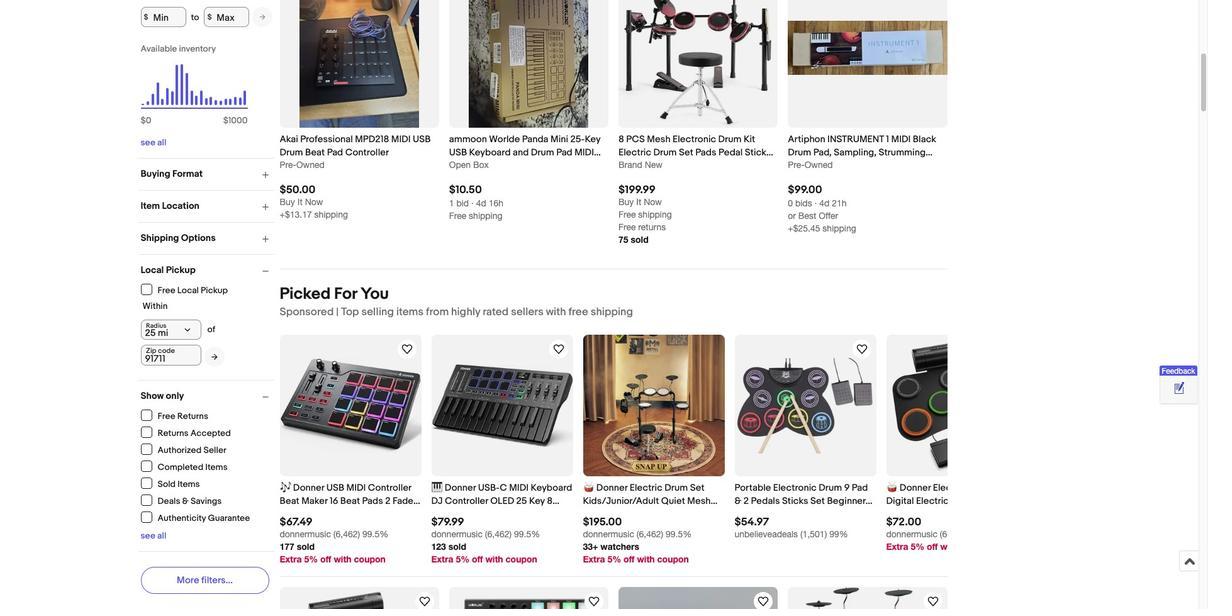 Task type: describe. For each thing, give the bounding box(es) containing it.
seller
[[204, 445, 226, 455]]

$ 1000
[[223, 115, 248, 126]]

donnermusic inside 🎶 donner usb midi controller beat maker 16 beat pads 2 fader knobs drum machine $67.49 donnermusic (6,462) 99.5% 177 sold extra 5% off with coupon
[[280, 529, 331, 539]]

40
[[601, 509, 613, 521]]

controller inside akai professional mpd218 midi usb drum beat pad controller pre-owned
[[345, 147, 389, 159]]

mesh inside 8 pcs mesh electronic drum kit electric drum set pads pedal stick stool usb midi
[[647, 133, 671, 145]]

🎹
[[431, 482, 443, 494]]

🎹 donner usb-c midi keyboard dj controller oled 25 key 8 drum pads touch bar link
[[431, 482, 573, 521]]

portable electronic drum 9 pad & 2 pedals sticks set beginner kids midi speakers $54.97 unbelieveadeals (1,501) 99%
[[735, 482, 868, 539]]

graph of available inventory between $0 and $1000+ image
[[141, 43, 248, 132]]

portable electronic drum 9 pad & 2 pedals sticks set beginner kids midi speakers heading
[[735, 482, 872, 521]]

strumming
[[879, 147, 926, 159]]

& inside portable electronic drum 9 pad & 2 pedals sticks set beginner kids midi speakers $54.97 unbelieveadeals (1,501) 99%
[[735, 495, 741, 507]]

electronic inside portable electronic drum 9 pad & 2 pedals sticks set beginner kids midi speakers $54.97 unbelieveadeals (1,501) 99%
[[773, 482, 817, 494]]

2 see all from the top
[[141, 530, 166, 541]]

usb inside 8 pcs mesh electronic drum kit electric drum set pads pedal stick stool usb midi
[[643, 160, 661, 172]]

sold inside 🎶 donner usb midi controller beat maker 16 beat pads 2 fader knobs drum machine $67.49 donnermusic (6,462) 99.5% 177 sold extra 5% off with coupon
[[297, 541, 315, 552]]

speakers
[[777, 509, 817, 521]]

touch
[[480, 509, 506, 521]]

set inside 🥁 donner electric drum set kids/junior/adult quiet mesh pad 40 melodics lessons $195.00 donnermusic (6,462) 99.5% 33+ watchers extra 5% off with coupon
[[690, 482, 705, 494]]

free returns link
[[141, 410, 209, 421]]

$72.00
[[886, 516, 921, 529]]

drum up pedal
[[718, 133, 742, 145]]

authorized seller
[[158, 445, 226, 455]]

ammoon worlde panda mini 25-key usb keyboard and drum pad midi controller image
[[469, 0, 589, 128]]

midi inside akai professional mpd218 midi usb drum beat pad controller pre-owned
[[391, 133, 411, 145]]

bid
[[456, 198, 469, 208]]

shipping inside the $10.50 1 bid · 4d 16h free shipping
[[469, 211, 502, 221]]

pads inside 🎹 donner usb-c midi keyboard dj controller oled 25 key 8 drum pads touch bar $79.99 donnermusic (6,462) 99.5% 123 sold extra 5% off with coupon
[[457, 509, 478, 521]]

key inside 🎹 donner usb-c midi keyboard dj controller oled 25 key 8 drum pads touch bar $79.99 donnermusic (6,462) 99.5% 123 sold extra 5% off with coupon
[[529, 495, 545, 507]]

all for second see all button from the top of the page
[[157, 530, 166, 541]]

keyboard inside 🎹 donner usb-c midi keyboard dj controller oled 25 key 8 drum pads touch bar $79.99 donnermusic (6,462) 99.5% 123 sold extra 5% off with coupon
[[531, 482, 572, 494]]

99.5% inside 🥁 donner electronic 7 pads digital electric drum pads usb roll up drum silicone $72.00 donnermusic (6,462) 99.5% extra 5% off with coupon
[[969, 529, 995, 539]]

items
[[396, 306, 424, 319]]

sponsored
[[280, 306, 334, 319]]

21h
[[832, 198, 847, 208]]

(6,462) inside 🥁 donner electronic 7 pads digital electric drum pads usb roll up drum silicone $72.00 donnermusic (6,462) 99.5% extra 5% off with coupon
[[940, 529, 967, 539]]

offer
[[819, 211, 838, 221]]

electronic inside 8 pcs mesh electronic drum kit electric drum set pads pedal stick stool usb midi
[[673, 133, 716, 145]]

bar
[[508, 509, 522, 521]]

electric inside 🥁 donner electric drum set kids/junior/adult quiet mesh pad 40 melodics lessons $195.00 donnermusic (6,462) 99.5% 33+ watchers extra 5% off with coupon
[[630, 482, 662, 494]]

2 & from the left
[[182, 496, 189, 506]]

sold items link
[[141, 478, 200, 489]]

new
[[645, 160, 663, 170]]

8 pcs mesh electronic drum kit electric drum set pads pedal stick stool usb midi
[[619, 133, 766, 172]]

electric for $72.00
[[916, 495, 949, 507]]

ammoon worlde panda mini 25-key usb keyboard and drum pad midi controller heading
[[449, 133, 601, 172]]

akai professional mpd218 midi usb drum beat pad controller image
[[300, 0, 419, 128]]

show only button
[[141, 390, 274, 402]]

with inside 🥁 donner electronic 7 pads digital electric drum pads usb roll up drum silicone $72.00 donnermusic (6,462) 99.5% extra 5% off with coupon
[[940, 541, 958, 552]]

pre- inside akai professional mpd218 midi usb drum beat pad controller pre-owned
[[280, 160, 296, 170]]

location
[[162, 200, 199, 212]]

extra inside 🎹 donner usb-c midi keyboard dj controller oled 25 key 8 drum pads touch bar $79.99 donnermusic (6,462) 99.5% 123 sold extra 5% off with coupon
[[431, 554, 453, 565]]

shipping
[[141, 232, 179, 244]]

with inside 🎶 donner usb midi controller beat maker 16 beat pads 2 fader knobs drum machine $67.49 donnermusic (6,462) 99.5% 177 sold extra 5% off with coupon
[[334, 554, 352, 565]]

midi inside 🎹 donner usb-c midi keyboard dj controller oled 25 key 8 drum pads touch bar $79.99 donnermusic (6,462) 99.5% 123 sold extra 5% off with coupon
[[509, 482, 529, 494]]

returns accepted link
[[141, 427, 231, 438]]

$ up available
[[144, 12, 148, 22]]

item location
[[141, 200, 199, 212]]

portable electronic drum 9 pad & 2 pedals sticks set beginner kids midi speakers image
[[735, 358, 876, 453]]

set inside portable electronic drum 9 pad & 2 pedals sticks set beginner kids midi speakers $54.97 unbelieveadeals (1,501) 99%
[[810, 495, 825, 507]]

silicone
[[945, 509, 979, 521]]

$99.00
[[788, 184, 822, 196]]

9
[[844, 482, 850, 494]]

🎶 donner usb midi controller beat maker 16 beat pads 2 fader knobs drum machine $67.49 donnermusic (6,462) 99.5% 177 sold extra 5% off with coupon
[[280, 482, 416, 565]]

🎶 donner usb midi controller beat maker 16 beat pads 2 fader knobs drum machine image
[[280, 359, 421, 453]]

black
[[913, 133, 936, 145]]

7
[[979, 482, 984, 494]]

extra inside 🥁 donner electric drum set kids/junior/adult quiet mesh pad 40 melodics lessons $195.00 donnermusic (6,462) 99.5% 33+ watchers extra 5% off with coupon
[[583, 554, 605, 565]]

sold items
[[158, 479, 200, 489]]

pedals
[[751, 495, 780, 507]]

🥁 donner electronic drum 7 pads digital electric drum pads usb roll up silicone image
[[280, 587, 439, 609]]

midi inside ammoon worlde panda mini 25-key usb keyboard and drum pad midi controller
[[575, 147, 594, 159]]

1 see from the top
[[141, 137, 155, 148]]

🥁 for $72.00
[[886, 482, 898, 494]]

item
[[141, 200, 160, 212]]

extra inside 🥁 donner electronic 7 pads digital electric drum pads usb roll up drum silicone $72.00 donnermusic (6,462) 99.5% extra 5% off with coupon
[[886, 541, 908, 552]]

with inside picked for you sponsored | top selling items from highly rated sellers with free shipping
[[546, 306, 566, 319]]

buying
[[141, 168, 170, 180]]

· for $10.50
[[471, 198, 474, 208]]

+$25.45
[[788, 224, 820, 234]]

picked
[[280, 285, 331, 304]]

watch 🎶 donner usb midi controller beat maker 16 beat pads 2 fader knobs drum machine image
[[399, 342, 414, 357]]

best
[[798, 211, 816, 221]]

midi inside portable electronic drum 9 pad & 2 pedals sticks set beginner kids midi speakers $54.97 unbelieveadeals (1,501) 99%
[[756, 509, 775, 521]]

$195.00
[[583, 516, 622, 529]]

maker
[[302, 495, 328, 507]]

pads inside 8 pcs mesh electronic drum kit electric drum set pads pedal stick stool usb midi
[[696, 147, 716, 159]]

ammoon worlde panda mini 25-key usb keyboard and drum pad midi controller
[[449, 133, 601, 172]]

machine
[[335, 509, 371, 521]]

sold inside 🎹 donner usb-c midi keyboard dj controller oled 25 key 8 drum pads touch bar $79.99 donnermusic (6,462) 99.5% 123 sold extra 5% off with coupon
[[448, 541, 466, 552]]

ammoon worlde panda mini 25-key usb keyboard and drum pad midi controller link
[[449, 133, 608, 172]]

(working)
[[788, 160, 829, 172]]

pad inside 🥁 donner electric drum set kids/junior/adult quiet mesh pad 40 melodics lessons $195.00 donnermusic (6,462) 99.5% 33+ watchers extra 5% off with coupon
[[583, 509, 599, 521]]

kids/junior/adult
[[583, 495, 659, 507]]

$79.99
[[431, 516, 464, 529]]

watch m-audio trigger finger usb midi controller surface drum pad (ytp019577) image
[[756, 594, 771, 609]]

local pickup button
[[141, 264, 274, 276]]

8 pcs mesh electronic drum kit electric drum set pads pedal stick stool usb midi link
[[619, 133, 778, 172]]

akai professional mpd218 midi usb drum beat pad controller link
[[280, 133, 439, 159]]

99.5% inside 🥁 donner electric drum set kids/junior/adult quiet mesh pad 40 melodics lessons $195.00 donnermusic (6,462) 99.5% 33+ watchers extra 5% off with coupon
[[666, 529, 692, 539]]

items for completed items
[[205, 462, 228, 472]]

sampling,
[[834, 147, 877, 159]]

99.5% inside 🎹 donner usb-c midi keyboard dj controller oled 25 key 8 drum pads touch bar $79.99 donnermusic (6,462) 99.5% 123 sold extra 5% off with coupon
[[514, 529, 540, 539]]

akai professional mpd218 midi usb drum beat pad controller heading
[[280, 133, 431, 159]]

and
[[513, 147, 529, 159]]

off inside 🎹 donner usb-c midi keyboard dj controller oled 25 key 8 drum pads touch bar $79.99 donnermusic (6,462) 99.5% 123 sold extra 5% off with coupon
[[472, 554, 483, 565]]

from
[[426, 306, 449, 319]]

5% inside 🎹 donner usb-c midi keyboard dj controller oled 25 key 8 drum pads touch bar $79.99 donnermusic (6,462) 99.5% 123 sold extra 5% off with coupon
[[456, 554, 470, 565]]

usb inside ammoon worlde panda mini 25-key usb keyboard and drum pad midi controller
[[449, 147, 467, 159]]

(6,462) inside 🎶 donner usb midi controller beat maker 16 beat pads 2 fader knobs drum machine $67.49 donnermusic (6,462) 99.5% 177 sold extra 5% off with coupon
[[333, 529, 360, 539]]

up
[[905, 509, 917, 521]]

bids
[[795, 198, 812, 208]]

drum inside portable electronic drum 9 pad & 2 pedals sticks set beginner kids midi speakers $54.97 unbelieveadeals (1,501) 99%
[[819, 482, 842, 494]]

akai
[[280, 133, 298, 145]]

now for $50.00
[[305, 197, 323, 207]]

more
[[177, 574, 199, 586]]

sellers
[[511, 306, 544, 319]]

returns inside 'link'
[[177, 411, 208, 421]]

drum inside artiphon instrument 1 midi black drum pad, sampling, strumming (working)
[[788, 147, 811, 159]]

25-
[[570, 133, 585, 145]]

watch beat music maker dj piano usb midi color drum pad keyboard controller 25 key new image
[[586, 594, 602, 609]]

1 horizontal spatial pickup
[[201, 285, 228, 295]]

available inventory
[[141, 43, 216, 54]]

$ right to
[[207, 12, 212, 22]]

drum inside 🎶 donner usb midi controller beat maker 16 beat pads 2 fader knobs drum machine $67.49 donnermusic (6,462) 99.5% 177 sold extra 5% off with coupon
[[309, 509, 333, 521]]

donnermusic inside 🥁 donner electronic 7 pads digital electric drum pads usb roll up drum silicone $72.00 donnermusic (6,462) 99.5% extra 5% off with coupon
[[886, 529, 938, 539]]

show only
[[141, 390, 184, 402]]

pads inside 🎶 donner usb midi controller beat maker 16 beat pads 2 fader knobs drum machine $67.49 donnermusic (6,462) 99.5% 177 sold extra 5% off with coupon
[[362, 495, 383, 507]]

m-audio trigger finger usb midi controller surface drum pad (ytp019577) image
[[619, 587, 778, 609]]

shipping inside '$50.00 buy it now +$13.17 shipping'
[[314, 210, 348, 220]]

authorized seller link
[[141, 444, 227, 455]]

Minimum Value in $ text field
[[141, 7, 186, 27]]

coupon inside 🥁 donner electric drum set kids/junior/adult quiet mesh pad 40 melodics lessons $195.00 donnermusic (6,462) 99.5% 33+ watchers extra 5% off with coupon
[[657, 554, 689, 565]]

off inside 🥁 donner electronic 7 pads digital electric drum pads usb roll up drum silicone $72.00 donnermusic (6,462) 99.5% extra 5% off with coupon
[[927, 541, 938, 552]]

artiphon
[[788, 133, 825, 145]]

buying format button
[[141, 168, 274, 180]]

🥁 donner ded-70 electronic drum set quiet mesh pads electric drum with stool image
[[794, 587, 941, 609]]

buy for $50.00
[[280, 197, 295, 207]]

🎹 donner usb-c midi keyboard dj controller oled 25 key 8 drum pads touch bar image
[[431, 364, 573, 447]]

beat inside akai professional mpd218 midi usb drum beat pad controller pre-owned
[[305, 147, 325, 159]]

beat music maker dj piano usb midi color drum pad keyboard controller 25 key new image
[[449, 587, 608, 609]]

open
[[449, 160, 471, 170]]

1 inside the $10.50 1 bid · 4d 16h free shipping
[[449, 198, 454, 208]]

electronic inside 🥁 donner electronic 7 pads digital electric drum pads usb roll up drum silicone $72.00 donnermusic (6,462) 99.5% extra 5% off with coupon
[[933, 482, 976, 494]]

watch 🎹 donner usb-c midi keyboard dj controller oled 25 key 8 drum pads touch bar image
[[551, 342, 566, 357]]

usb-
[[478, 482, 500, 494]]

pcs
[[626, 133, 645, 145]]

controller inside ammoon worlde panda mini 25-key usb keyboard and drum pad midi controller
[[449, 160, 493, 172]]

authenticity guarantee link
[[141, 512, 251, 523]]

99.5% inside 🎶 donner usb midi controller beat maker 16 beat pads 2 fader knobs drum machine $67.49 donnermusic (6,462) 99.5% 177 sold extra 5% off with coupon
[[362, 529, 388, 539]]

🥁 donner electric drum set kids/junior/adult quiet mesh pad 40 melodics lessons heading
[[583, 482, 718, 521]]

midi inside 8 pcs mesh electronic drum kit electric drum set pads pedal stick stool usb midi
[[663, 160, 682, 172]]

stool
[[619, 160, 641, 172]]

guarantee
[[208, 512, 250, 523]]

1 inside artiphon instrument 1 midi black drum pad, sampling, strumming (working)
[[886, 133, 889, 145]]

(6,462) inside 🎹 donner usb-c midi keyboard dj controller oled 25 key 8 drum pads touch bar $79.99 donnermusic (6,462) 99.5% 123 sold extra 5% off with coupon
[[485, 529, 512, 539]]

$ up buying format dropdown button
[[223, 115, 228, 126]]

controller inside 🎹 donner usb-c midi keyboard dj controller oled 25 key 8 drum pads touch bar $79.99 donnermusic (6,462) 99.5% 123 sold extra 5% off with coupon
[[445, 495, 488, 507]]

1 vertical spatial returns
[[158, 428, 189, 438]]

drum inside ammoon worlde panda mini 25-key usb keyboard and drum pad midi controller
[[531, 147, 554, 159]]

of
[[207, 324, 215, 335]]

pad inside akai professional mpd218 midi usb drum beat pad controller pre-owned
[[327, 147, 343, 159]]

apply within filter image
[[211, 353, 217, 361]]

free returns
[[158, 411, 208, 421]]

$50.00 buy it now +$13.17 shipping
[[280, 184, 348, 220]]

off inside 🎶 donner usb midi controller beat maker 16 beat pads 2 fader knobs drum machine $67.49 donnermusic (6,462) 99.5% 177 sold extra 5% off with coupon
[[320, 554, 331, 565]]

pad,
[[813, 147, 832, 159]]

watch 🥁 donner electronic drum 7 pads digital electric drum pads usb roll up silicone image
[[417, 594, 432, 609]]

|
[[336, 306, 339, 319]]

off inside 🥁 donner electric drum set kids/junior/adult quiet mesh pad 40 melodics lessons $195.00 donnermusic (6,462) 99.5% 33+ watchers extra 5% off with coupon
[[624, 554, 635, 565]]

pedal
[[719, 147, 743, 159]]

unbelieveadeals
[[735, 529, 798, 539]]

177
[[280, 541, 294, 552]]

free local pickup
[[158, 285, 228, 295]]

5% inside 🎶 donner usb midi controller beat maker 16 beat pads 2 fader knobs drum machine $67.49 donnermusic (6,462) 99.5% 177 sold extra 5% off with coupon
[[304, 554, 318, 565]]

lessons
[[657, 509, 692, 521]]

2 see from the top
[[141, 530, 155, 541]]

1 horizontal spatial local
[[177, 285, 199, 295]]

sticks
[[782, 495, 808, 507]]

watch 🥁 donner ded-70 electronic drum set quiet mesh pads electric drum with stool image
[[925, 594, 940, 609]]



Task type: locate. For each thing, give the bounding box(es) containing it.
drum inside 🎹 donner usb-c midi keyboard dj controller oled 25 key 8 drum pads touch bar $79.99 donnermusic (6,462) 99.5% 123 sold extra 5% off with coupon
[[431, 509, 455, 521]]

0 vertical spatial items
[[205, 462, 228, 472]]

0 vertical spatial pickup
[[166, 264, 196, 276]]

1 horizontal spatial keyboard
[[531, 482, 572, 494]]

2 2 from the left
[[744, 495, 749, 507]]

extra down 177
[[280, 554, 302, 565]]

1 it from the left
[[297, 197, 303, 207]]

pad down the mini
[[556, 147, 572, 159]]

🎹 donner usb-c midi keyboard dj controller oled 25 key 8 drum pads touch bar heading
[[431, 482, 572, 521]]

0 horizontal spatial sold
[[297, 541, 315, 552]]

2 4d from the left
[[819, 198, 830, 208]]

33+
[[583, 541, 598, 552]]

+$13.17
[[280, 210, 312, 220]]

set right sticks
[[810, 495, 825, 507]]

midi down 25-
[[575, 147, 594, 159]]

(6,462) down the silicone
[[940, 529, 967, 539]]

4 (6,462) from the left
[[940, 529, 967, 539]]

0 vertical spatial mesh
[[647, 133, 671, 145]]

controller up fader
[[368, 482, 411, 494]]

🥁 up kids/junior/adult
[[583, 482, 594, 494]]

1 vertical spatial 0
[[788, 198, 793, 208]]

deals & savings link
[[141, 495, 222, 506]]

2 vertical spatial electric
[[916, 495, 949, 507]]

it inside '$50.00 buy it now +$13.17 shipping'
[[297, 197, 303, 207]]

brand new
[[619, 160, 663, 170]]

panda
[[522, 133, 548, 145]]

midi inside 🎶 donner usb midi controller beat maker 16 beat pads 2 fader knobs drum machine $67.49 donnermusic (6,462) 99.5% 177 sold extra 5% off with coupon
[[346, 482, 366, 494]]

0 for $99.00
[[788, 198, 793, 208]]

4d
[[476, 198, 486, 208], [819, 198, 830, 208]]

1 & from the left
[[735, 495, 741, 507]]

set up lessons
[[690, 482, 705, 494]]

1 · from the left
[[471, 198, 474, 208]]

1 vertical spatial see all button
[[141, 530, 166, 541]]

0 horizontal spatial it
[[297, 197, 303, 207]]

dj
[[431, 495, 443, 507]]

1 now from the left
[[305, 197, 323, 207]]

buy inside $199.99 buy it now free shipping free returns 75 sold
[[619, 197, 634, 207]]

1 horizontal spatial pre-
[[788, 160, 805, 170]]

2 it from the left
[[636, 197, 641, 207]]

keyboard inside ammoon worlde panda mini 25-key usb keyboard and drum pad midi controller
[[469, 147, 511, 159]]

items for sold items
[[178, 479, 200, 489]]

5% inside 🥁 donner electronic 7 pads digital electric drum pads usb roll up drum silicone $72.00 donnermusic (6,462) 99.5% extra 5% off with coupon
[[911, 541, 924, 552]]

only
[[166, 390, 184, 402]]

2 inside portable electronic drum 9 pad & 2 pedals sticks set beginner kids midi speakers $54.97 unbelieveadeals (1,501) 99%
[[744, 495, 749, 507]]

0 horizontal spatial 1
[[449, 198, 454, 208]]

donnermusic down '$79.99'
[[431, 529, 483, 539]]

(6,462) down melodics
[[637, 529, 663, 539]]

1 vertical spatial 1
[[449, 198, 454, 208]]

0 inside the $99.00 0 bids · 4d 21h or best offer +$25.45 shipping
[[788, 198, 793, 208]]

🥁 for $195.00
[[583, 482, 594, 494]]

1 vertical spatial pickup
[[201, 285, 228, 295]]

key
[[585, 133, 601, 145], [529, 495, 545, 507]]

local
[[141, 264, 164, 276], [177, 285, 199, 295]]

16
[[330, 495, 338, 507]]

0 horizontal spatial now
[[305, 197, 323, 207]]

None text field
[[141, 345, 201, 366]]

midi down pedals
[[756, 509, 775, 521]]

electric up brand
[[619, 147, 651, 159]]

99.5% down the silicone
[[969, 529, 995, 539]]

with inside 🥁 donner electric drum set kids/junior/adult quiet mesh pad 40 melodics lessons $195.00 donnermusic (6,462) 99.5% 33+ watchers extra 5% off with coupon
[[637, 554, 655, 565]]

0 vertical spatial see all
[[141, 137, 166, 148]]

returns accepted
[[158, 428, 231, 438]]

local pickup
[[141, 264, 196, 276]]

feedback
[[1162, 367, 1195, 376]]

· inside the $10.50 1 bid · 4d 16h free shipping
[[471, 198, 474, 208]]

owned up $50.00
[[296, 160, 325, 170]]

2 now from the left
[[644, 197, 662, 207]]

knobs
[[280, 509, 307, 521]]

shipping options button
[[141, 232, 274, 244]]

donner up kids/junior/adult
[[596, 482, 628, 494]]

0 vertical spatial all
[[157, 137, 166, 148]]

sold inside $199.99 buy it now free shipping free returns 75 sold
[[631, 234, 649, 245]]

key inside ammoon worlde panda mini 25-key usb keyboard and drum pad midi controller
[[585, 133, 601, 145]]

0 horizontal spatial pickup
[[166, 264, 196, 276]]

1 see all button from the top
[[141, 137, 166, 148]]

4d for $10.50
[[476, 198, 486, 208]]

free inside 'link'
[[158, 411, 175, 421]]

1 vertical spatial key
[[529, 495, 545, 507]]

sold right 75
[[631, 234, 649, 245]]

🎶 donner usb midi controller beat maker 16 beat pads 2 fader knobs drum machine heading
[[280, 482, 420, 521]]

pad inside portable electronic drum 9 pad & 2 pedals sticks set beginner kids midi speakers $54.97 unbelieveadeals (1,501) 99%
[[852, 482, 868, 494]]

artiphon instrument 1 midi black drum pad, sampling, strumming (working) link
[[788, 133, 947, 172]]

1 vertical spatial electric
[[630, 482, 662, 494]]

coupon down the silicone
[[961, 541, 992, 552]]

0 horizontal spatial items
[[178, 479, 200, 489]]

returns
[[177, 411, 208, 421], [158, 428, 189, 438]]

mesh inside 🥁 donner electric drum set kids/junior/adult quiet mesh pad 40 melodics lessons $195.00 donnermusic (6,462) 99.5% 33+ watchers extra 5% off with coupon
[[687, 495, 711, 507]]

1 vertical spatial local
[[177, 285, 199, 295]]

instrument
[[827, 133, 884, 145]]

coupon inside 🎹 donner usb-c midi keyboard dj controller oled 25 key 8 drum pads touch bar $79.99 donnermusic (6,462) 99.5% 123 sold extra 5% off with coupon
[[506, 554, 537, 565]]

0 horizontal spatial ·
[[471, 198, 474, 208]]

more filters... button
[[141, 567, 269, 594]]

donner for $67.49
[[293, 482, 324, 494]]

accepted
[[191, 428, 231, 438]]

shipping inside picked for you sponsored | top selling items from highly rated sellers with free shipping
[[591, 306, 633, 319]]

drum right up
[[919, 509, 942, 521]]

1 donner from the left
[[293, 482, 324, 494]]

extra down 33+
[[583, 554, 605, 565]]

shipping right +$13.17
[[314, 210, 348, 220]]

brand
[[619, 160, 642, 170]]

pre- up $99.00
[[788, 160, 805, 170]]

for
[[334, 285, 357, 304]]

5% down $72.00 on the right bottom of the page
[[911, 541, 924, 552]]

99.5% down the bar
[[514, 529, 540, 539]]

set
[[679, 147, 693, 159], [690, 482, 705, 494], [810, 495, 825, 507]]

🥁 donner electronic 7 pads digital electric drum pads usb roll up drum silicone heading
[[886, 482, 1024, 521]]

akai professional mpd218 midi usb drum beat pad controller pre-owned
[[280, 133, 431, 170]]

1 vertical spatial keyboard
[[531, 482, 572, 494]]

deals
[[158, 496, 180, 506]]

with
[[546, 306, 566, 319], [940, 541, 958, 552], [334, 554, 352, 565], [485, 554, 503, 565], [637, 554, 655, 565]]

2 · from the left
[[815, 198, 817, 208]]

0 horizontal spatial 🥁
[[583, 482, 594, 494]]

1 horizontal spatial items
[[205, 462, 228, 472]]

coupon inside 🎶 donner usb midi controller beat maker 16 beat pads 2 fader knobs drum machine $67.49 donnermusic (6,462) 99.5% 177 sold extra 5% off with coupon
[[354, 554, 386, 565]]

coupon up beat music maker dj piano usb midi color drum pad keyboard controller 25 key new image
[[506, 554, 537, 565]]

0 vertical spatial 8
[[619, 133, 624, 145]]

within
[[143, 301, 168, 311]]

electric inside 🥁 donner electronic 7 pads digital electric drum pads usb roll up drum silicone $72.00 donnermusic (6,462) 99.5% extra 5% off with coupon
[[916, 495, 949, 507]]

0 vertical spatial 1
[[886, 133, 889, 145]]

it for $199.99
[[636, 197, 641, 207]]

0 vertical spatial key
[[585, 133, 601, 145]]

8 inside 🎹 donner usb-c midi keyboard dj controller oled 25 key 8 drum pads touch bar $79.99 donnermusic (6,462) 99.5% 123 sold extra 5% off with coupon
[[547, 495, 553, 507]]

$ up buying at left
[[141, 115, 146, 126]]

0 horizontal spatial owned
[[296, 160, 325, 170]]

🎹 donner usb-c midi keyboard dj controller oled 25 key 8 drum pads touch bar $79.99 donnermusic (6,462) 99.5% 123 sold extra 5% off with coupon
[[431, 482, 572, 565]]

2 99.5% from the left
[[514, 529, 540, 539]]

mesh right quiet
[[687, 495, 711, 507]]

1 horizontal spatial ·
[[815, 198, 817, 208]]

returns
[[638, 222, 666, 232]]

shipping
[[314, 210, 348, 220], [638, 210, 672, 220], [469, 211, 502, 221], [823, 224, 856, 234], [591, 306, 633, 319]]

2 horizontal spatial sold
[[631, 234, 649, 245]]

(6,462) inside 🥁 donner electric drum set kids/junior/adult quiet mesh pad 40 melodics lessons $195.00 donnermusic (6,462) 99.5% 33+ watchers extra 5% off with coupon
[[637, 529, 663, 539]]

1 vertical spatial items
[[178, 479, 200, 489]]

see all down $ 0
[[141, 137, 166, 148]]

midi right new
[[663, 160, 682, 172]]

0 vertical spatial electric
[[619, 147, 651, 159]]

artiphon instrument 1 midi black drum pad, sampling, strumming (working) image
[[788, 21, 947, 75]]

fader
[[393, 495, 416, 507]]

1 buy from the left
[[280, 197, 295, 207]]

with inside 🎹 donner usb-c midi keyboard dj controller oled 25 key 8 drum pads touch bar $79.99 donnermusic (6,462) 99.5% 123 sold extra 5% off with coupon
[[485, 554, 503, 565]]

shipping inside the $99.00 0 bids · 4d 21h or best offer +$25.45 shipping
[[823, 224, 856, 234]]

2 buy from the left
[[619, 197, 634, 207]]

(6,462) down touch
[[485, 529, 512, 539]]

items down seller
[[205, 462, 228, 472]]

8 right 25 at the left bottom of page
[[547, 495, 553, 507]]

Maximum Value in $ text field
[[204, 7, 249, 27]]

stick
[[745, 147, 766, 159]]

with left free at the bottom of the page
[[546, 306, 566, 319]]

4d up the offer
[[819, 198, 830, 208]]

shipping up the returns
[[638, 210, 672, 220]]

usb inside akai professional mpd218 midi usb drum beat pad controller pre-owned
[[413, 133, 431, 145]]

donner up digital
[[900, 482, 931, 494]]

0 horizontal spatial 0
[[146, 115, 151, 126]]

you
[[361, 285, 389, 304]]

local down local pickup 'dropdown button'
[[177, 285, 199, 295]]

see down deals & savings link
[[141, 530, 155, 541]]

1 horizontal spatial mesh
[[687, 495, 711, 507]]

or
[[788, 211, 796, 221]]

coupon up 🥁 donner electronic drum 7 pads digital electric drum pads usb roll up silicone
[[354, 554, 386, 565]]

donner for $72.00
[[900, 482, 931, 494]]

$199.99
[[619, 184, 656, 196]]

3 donner from the left
[[596, 482, 628, 494]]

drum down maker on the left
[[309, 509, 333, 521]]

owned inside akai professional mpd218 midi usb drum beat pad controller pre-owned
[[296, 160, 325, 170]]

3 99.5% from the left
[[666, 529, 692, 539]]

electric for midi
[[619, 147, 651, 159]]

pad inside ammoon worlde panda mini 25-key usb keyboard and drum pad midi controller
[[556, 147, 572, 159]]

$50.00
[[280, 184, 315, 196]]

pickup
[[166, 264, 196, 276], [201, 285, 228, 295]]

c
[[500, 482, 507, 494]]

4 99.5% from the left
[[969, 529, 995, 539]]

donner for $79.99
[[445, 482, 476, 494]]

shipping down 16h
[[469, 211, 502, 221]]

pad left the 40
[[583, 509, 599, 521]]

0 horizontal spatial 8
[[547, 495, 553, 507]]

1 horizontal spatial 🥁
[[886, 482, 898, 494]]

2 horizontal spatial beat
[[340, 495, 360, 507]]

it down $199.99
[[636, 197, 641, 207]]

items inside completed items link
[[205, 462, 228, 472]]

1 horizontal spatial it
[[636, 197, 641, 207]]

all
[[157, 137, 166, 148], [157, 530, 166, 541]]

1 up strumming
[[886, 133, 889, 145]]

midi up strumming
[[891, 133, 911, 145]]

now inside $199.99 buy it now free shipping free returns 75 sold
[[644, 197, 662, 207]]

$
[[144, 12, 148, 22], [207, 12, 212, 22], [141, 115, 146, 126], [223, 115, 228, 126]]

1 🥁 from the left
[[583, 482, 594, 494]]

0 horizontal spatial mesh
[[647, 133, 671, 145]]

2 all from the top
[[157, 530, 166, 541]]

available
[[141, 43, 177, 54]]

1
[[886, 133, 889, 145], [449, 198, 454, 208]]

now for $199.99
[[644, 197, 662, 207]]

1 donnermusic from the left
[[280, 529, 331, 539]]

keyboard up box
[[469, 147, 511, 159]]

75
[[619, 234, 628, 245]]

electronic
[[673, 133, 716, 145], [773, 482, 817, 494], [933, 482, 976, 494]]

pads left touch
[[457, 509, 478, 521]]

donner inside 🎶 donner usb midi controller beat maker 16 beat pads 2 fader knobs drum machine $67.49 donnermusic (6,462) 99.5% 177 sold extra 5% off with coupon
[[293, 482, 324, 494]]

it down $50.00
[[297, 197, 303, 207]]

controller down usb-
[[445, 495, 488, 507]]

sold right 177
[[297, 541, 315, 552]]

with up 🥁 donner electronic drum 7 pads digital electric drum pads usb roll up silicone
[[334, 554, 352, 565]]

off
[[927, 541, 938, 552], [320, 554, 331, 565], [472, 554, 483, 565], [624, 554, 635, 565]]

with down touch
[[485, 554, 503, 565]]

midi inside artiphon instrument 1 midi black drum pad, sampling, strumming (working)
[[891, 133, 911, 145]]

all down authenticity
[[157, 530, 166, 541]]

2 🥁 from the left
[[886, 482, 898, 494]]

see
[[141, 137, 155, 148], [141, 530, 155, 541]]

donner for $195.00
[[596, 482, 628, 494]]

completed items link
[[141, 461, 228, 472]]

· right bid
[[471, 198, 474, 208]]

🥁 inside 🥁 donner electronic 7 pads digital electric drum pads usb roll up drum silicone $72.00 donnermusic (6,462) 99.5% extra 5% off with coupon
[[886, 482, 898, 494]]

with down watchers
[[637, 554, 655, 565]]

0 up buying at left
[[146, 115, 151, 126]]

beat down professional
[[305, 147, 325, 159]]

it
[[297, 197, 303, 207], [636, 197, 641, 207]]

1 (6,462) from the left
[[333, 529, 360, 539]]

8 pcs mesh electronic drum kit electric drum set pads pedal stick stool usb midi image
[[619, 0, 778, 128]]

drum up quiet
[[665, 482, 688, 494]]

donner inside 🎹 donner usb-c midi keyboard dj controller oled 25 key 8 drum pads touch bar $79.99 donnermusic (6,462) 99.5% 123 sold extra 5% off with coupon
[[445, 482, 476, 494]]

0 horizontal spatial keyboard
[[469, 147, 511, 159]]

2 donner from the left
[[445, 482, 476, 494]]

5% inside 🥁 donner electric drum set kids/junior/adult quiet mesh pad 40 melodics lessons $195.00 donnermusic (6,462) 99.5% 33+ watchers extra 5% off with coupon
[[607, 554, 621, 565]]

mesh
[[647, 133, 671, 145], [687, 495, 711, 507]]

returns up returns accepted
[[177, 411, 208, 421]]

pads right 7
[[986, 482, 1007, 494]]

drum down artiphon
[[788, 147, 811, 159]]

controller up the $10.50
[[449, 160, 493, 172]]

0 horizontal spatial 2
[[385, 495, 390, 507]]

returns down free returns 'link'
[[158, 428, 189, 438]]

2 owned from the left
[[805, 160, 833, 170]]

2 horizontal spatial electronic
[[933, 482, 976, 494]]

99%
[[829, 529, 848, 539]]

2 inside 🎶 donner usb midi controller beat maker 16 beat pads 2 fader knobs drum machine $67.49 donnermusic (6,462) 99.5% 177 sold extra 5% off with coupon
[[385, 495, 390, 507]]

1 horizontal spatial now
[[644, 197, 662, 207]]

& up kids
[[735, 495, 741, 507]]

0 horizontal spatial buy
[[280, 197, 295, 207]]

all for second see all button from the bottom
[[157, 137, 166, 148]]

· for $99.00
[[815, 198, 817, 208]]

0 horizontal spatial local
[[141, 264, 164, 276]]

kit
[[744, 133, 755, 145]]

donner inside 🥁 donner electronic 7 pads digital electric drum pads usb roll up drum silicone $72.00 donnermusic (6,462) 99.5% extra 5% off with coupon
[[900, 482, 931, 494]]

key right 25 at the left bottom of page
[[529, 495, 545, 507]]

kids
[[735, 509, 753, 521]]

donner
[[293, 482, 324, 494], [445, 482, 476, 494], [596, 482, 628, 494], [900, 482, 931, 494]]

1 horizontal spatial beat
[[305, 147, 325, 159]]

to
[[191, 12, 199, 22]]

midi
[[391, 133, 411, 145], [891, 133, 911, 145], [575, 147, 594, 159], [663, 160, 682, 172], [346, 482, 366, 494], [509, 482, 529, 494], [756, 509, 775, 521]]

5% down '$79.99'
[[456, 554, 470, 565]]

electric up up
[[916, 495, 949, 507]]

shipping down the offer
[[823, 224, 856, 234]]

artiphon instrument 1 midi black drum pad, sampling, strumming (working) heading
[[788, 133, 936, 172]]

0 vertical spatial 0
[[146, 115, 151, 126]]

options
[[181, 232, 216, 244]]

now down $50.00
[[305, 197, 323, 207]]

4d inside the $99.00 0 bids · 4d 21h or best offer +$25.45 shipping
[[819, 198, 830, 208]]

donnermusic inside 🥁 donner electric drum set kids/junior/adult quiet mesh pad 40 melodics lessons $195.00 donnermusic (6,462) 99.5% 33+ watchers extra 5% off with coupon
[[583, 529, 634, 539]]

all up buying at left
[[157, 137, 166, 148]]

buy for $199.99
[[619, 197, 634, 207]]

0 vertical spatial local
[[141, 264, 164, 276]]

drum
[[718, 133, 742, 145], [280, 147, 303, 159], [531, 147, 554, 159], [653, 147, 677, 159], [788, 147, 811, 159], [665, 482, 688, 494], [819, 482, 842, 494], [951, 495, 974, 507], [309, 509, 333, 521], [431, 509, 455, 521], [919, 509, 942, 521]]

1 vertical spatial 8
[[547, 495, 553, 507]]

0 horizontal spatial 4d
[[476, 198, 486, 208]]

more filters...
[[177, 574, 233, 586]]

1 horizontal spatial 4d
[[819, 198, 830, 208]]

1 horizontal spatial electronic
[[773, 482, 817, 494]]

1 horizontal spatial &
[[735, 495, 741, 507]]

1 vertical spatial set
[[690, 482, 705, 494]]

0 vertical spatial keyboard
[[469, 147, 511, 159]]

8 inside 8 pcs mesh electronic drum kit electric drum set pads pedal stick stool usb midi
[[619, 133, 624, 145]]

filters...
[[201, 574, 233, 586]]

4d left 16h
[[476, 198, 486, 208]]

authenticity guarantee
[[158, 512, 250, 523]]

controller down mpd218
[[345, 147, 389, 159]]

extra down "123"
[[431, 554, 453, 565]]

2 up kids
[[744, 495, 749, 507]]

pre-
[[280, 160, 296, 170], [788, 160, 805, 170]]

0 horizontal spatial pre-
[[280, 160, 296, 170]]

mini
[[550, 133, 568, 145]]

usb
[[413, 133, 431, 145], [449, 147, 467, 159], [643, 160, 661, 172], [326, 482, 344, 494], [999, 495, 1017, 507]]

pad down professional
[[327, 147, 343, 159]]

shipping inside $199.99 buy it now free shipping free returns 75 sold
[[638, 210, 672, 220]]

donner up maker on the left
[[293, 482, 324, 494]]

1 vertical spatial see all
[[141, 530, 166, 541]]

🥁 donner electric drum set kids/junior/adult quiet mesh pad 40 melodics lessons link
[[583, 482, 725, 521]]

0 vertical spatial returns
[[177, 411, 208, 421]]

see all button down $ 0
[[141, 137, 166, 148]]

0 vertical spatial see all button
[[141, 137, 166, 148]]

extra down $72.00 on the right bottom of the page
[[886, 541, 908, 552]]

4 donnermusic from the left
[[886, 529, 938, 539]]

0 for $
[[146, 115, 151, 126]]

4d for $99.00
[[819, 198, 830, 208]]

drum up the silicone
[[951, 495, 974, 507]]

🥁 donner electronic 7 pads digital electric drum pads usb roll up drum silicone image
[[886, 335, 1028, 476]]

controller inside 🎶 donner usb midi controller beat maker 16 beat pads 2 fader knobs drum machine $67.49 donnermusic (6,462) 99.5% 177 sold extra 5% off with coupon
[[368, 482, 411, 494]]

1 owned from the left
[[296, 160, 325, 170]]

1 all from the top
[[157, 137, 166, 148]]

1 horizontal spatial 8
[[619, 133, 624, 145]]

1 horizontal spatial 2
[[744, 495, 749, 507]]

0 horizontal spatial &
[[182, 496, 189, 506]]

$10.50
[[449, 184, 482, 196]]

🥁 up digital
[[886, 482, 898, 494]]

shipping right free at the bottom of the page
[[591, 306, 633, 319]]

items inside "sold items" link
[[178, 479, 200, 489]]

1 horizontal spatial 1
[[886, 133, 889, 145]]

drum inside 🥁 donner electric drum set kids/junior/adult quiet mesh pad 40 melodics lessons $195.00 donnermusic (6,462) 99.5% 33+ watchers extra 5% off with coupon
[[665, 482, 688, 494]]

4d inside the $10.50 1 bid · 4d 16h free shipping
[[476, 198, 486, 208]]

0 horizontal spatial beat
[[280, 495, 299, 507]]

pre-owned
[[788, 160, 833, 170]]

controller
[[345, 147, 389, 159], [449, 160, 493, 172], [368, 482, 411, 494], [445, 495, 488, 507]]

electric inside 8 pcs mesh electronic drum kit electric drum set pads pedal stick stool usb midi
[[619, 147, 651, 159]]

usb inside 🎶 donner usb midi controller beat maker 16 beat pads 2 fader knobs drum machine $67.49 donnermusic (6,462) 99.5% 177 sold extra 5% off with coupon
[[326, 482, 344, 494]]

1 vertical spatial see
[[141, 530, 155, 541]]

set inside 8 pcs mesh electronic drum kit electric drum set pads pedal stick stool usb midi
[[679, 147, 693, 159]]

watch portable electronic drum 9 pad & 2 pedals sticks set beginner kids midi speakers image
[[854, 342, 869, 357]]

donner right 🎹
[[445, 482, 476, 494]]

99.5%
[[362, 529, 388, 539], [514, 529, 540, 539], [666, 529, 692, 539], [969, 529, 995, 539]]

1 pre- from the left
[[280, 160, 296, 170]]

2 vertical spatial set
[[810, 495, 825, 507]]

2 pre- from the left
[[788, 160, 805, 170]]

2 see all button from the top
[[141, 530, 166, 541]]

drum up new
[[653, 147, 677, 159]]

1 99.5% from the left
[[362, 529, 388, 539]]

0 vertical spatial set
[[679, 147, 693, 159]]

1 2 from the left
[[385, 495, 390, 507]]

pads up machine
[[362, 495, 383, 507]]

worlde
[[489, 133, 520, 145]]

pickup down local pickup 'dropdown button'
[[201, 285, 228, 295]]

🥁 donner electronic 7 pads digital electric drum pads usb roll up drum silicone $72.00 donnermusic (6,462) 99.5% extra 5% off with coupon
[[886, 482, 1017, 552]]

· inside the $99.00 0 bids · 4d 21h or best offer +$25.45 shipping
[[815, 198, 817, 208]]

donnermusic inside 🎹 donner usb-c midi keyboard dj controller oled 25 key 8 drum pads touch bar $79.99 donnermusic (6,462) 99.5% 123 sold extra 5% off with coupon
[[431, 529, 483, 539]]

drum down panda
[[531, 147, 554, 159]]

highly
[[451, 306, 480, 319]]

1 horizontal spatial 0
[[788, 198, 793, 208]]

coupon down lessons
[[657, 554, 689, 565]]

buy down $199.99
[[619, 197, 634, 207]]

1 see all from the top
[[141, 137, 166, 148]]

1 4d from the left
[[476, 198, 486, 208]]

drum down dj
[[431, 509, 455, 521]]

drum inside akai professional mpd218 midi usb drum beat pad controller pre-owned
[[280, 147, 303, 159]]

it for $50.00
[[297, 197, 303, 207]]

8 pcs mesh electronic drum kit electric drum set pads pedal stick stool usb midi heading
[[619, 133, 773, 172]]

extra inside 🎶 donner usb midi controller beat maker 16 beat pads 2 fader knobs drum machine $67.49 donnermusic (6,462) 99.5% 177 sold extra 5% off with coupon
[[280, 554, 302, 565]]

electric up kids/junior/adult
[[630, 482, 662, 494]]

3 (6,462) from the left
[[637, 529, 663, 539]]

1 horizontal spatial sold
[[448, 541, 466, 552]]

pads down 7
[[976, 495, 997, 507]]

0 horizontal spatial key
[[529, 495, 545, 507]]

1 horizontal spatial owned
[[805, 160, 833, 170]]

3 donnermusic from the left
[[583, 529, 634, 539]]

🥁 donner electric drum set kids/junior/adult quiet mesh pad 40 melodics lessons image
[[583, 335, 725, 476]]

2 (6,462) from the left
[[485, 529, 512, 539]]

1 horizontal spatial buy
[[619, 197, 634, 207]]

beat up machine
[[340, 495, 360, 507]]

1 vertical spatial mesh
[[687, 495, 711, 507]]

now down $199.99
[[644, 197, 662, 207]]

deals & savings
[[158, 496, 222, 506]]

1 horizontal spatial key
[[585, 133, 601, 145]]

mesh right pcs
[[647, 133, 671, 145]]

free inside the $10.50 1 bid · 4d 16h free shipping
[[449, 211, 466, 221]]

🥁 inside 🥁 donner electric drum set kids/junior/adult quiet mesh pad 40 melodics lessons $195.00 donnermusic (6,462) 99.5% 33+ watchers extra 5% off with coupon
[[583, 482, 594, 494]]

melodics
[[615, 509, 655, 521]]

4 donner from the left
[[900, 482, 931, 494]]

1 vertical spatial all
[[157, 530, 166, 541]]

coupon inside 🥁 donner electronic 7 pads digital electric drum pads usb roll up drum silicone $72.00 donnermusic (6,462) 99.5% extra 5% off with coupon
[[961, 541, 992, 552]]

portable electronic drum 9 pad & 2 pedals sticks set beginner kids midi speakers link
[[735, 482, 876, 521]]

items up "deals & savings"
[[178, 479, 200, 489]]

2 donnermusic from the left
[[431, 529, 483, 539]]

25
[[516, 495, 527, 507]]

usb inside 🥁 donner electronic 7 pads digital electric drum pads usb roll up drum silicone $72.00 donnermusic (6,462) 99.5% extra 5% off with coupon
[[999, 495, 1017, 507]]

donnermusic down $72.00 on the right bottom of the page
[[886, 529, 938, 539]]

midi up machine
[[346, 482, 366, 494]]

2 left fader
[[385, 495, 390, 507]]

0 vertical spatial see
[[141, 137, 155, 148]]

0 horizontal spatial electronic
[[673, 133, 716, 145]]



Task type: vqa. For each thing, say whether or not it's contained in the screenshot.
first see all button
yes



